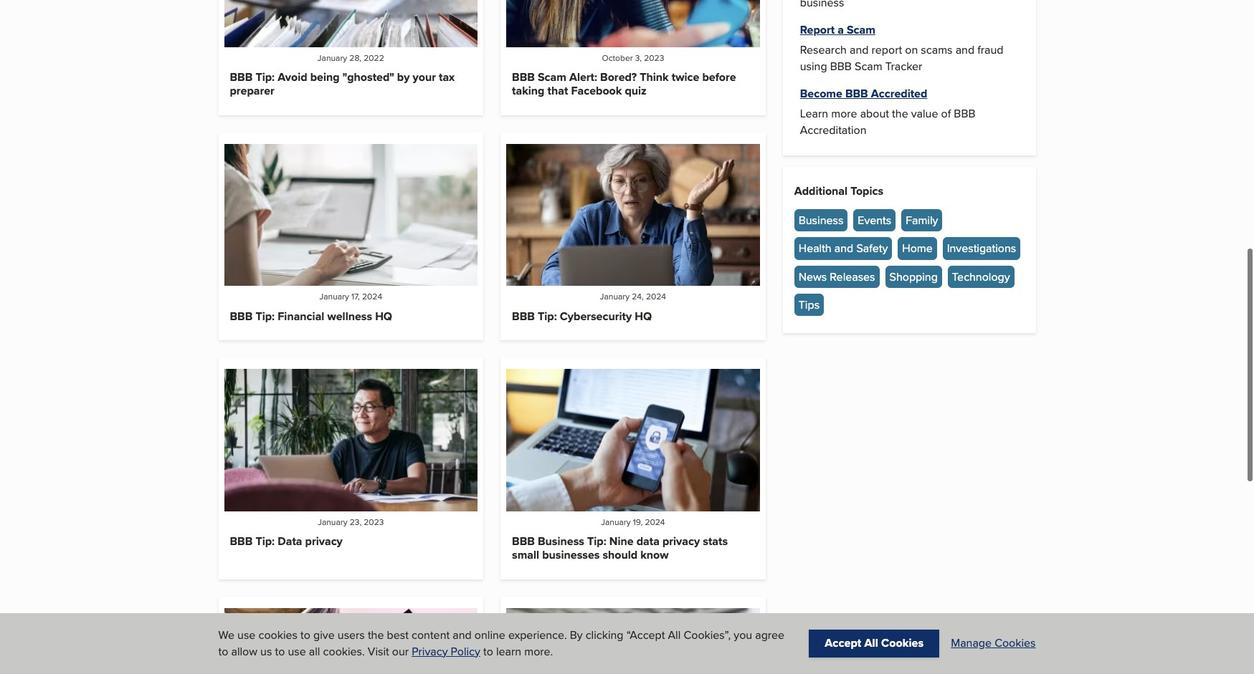 Task type: describe. For each thing, give the bounding box(es) containing it.
policy
[[451, 644, 480, 660]]

releases
[[830, 269, 875, 285]]

to left give at the left of page
[[301, 628, 310, 644]]

january 23, 2023
[[318, 516, 384, 528]]

"ghosted"
[[343, 69, 394, 85]]

become
[[800, 85, 842, 102]]

january 24, 2024
[[600, 291, 666, 303]]

2024 for wellness
[[362, 291, 382, 303]]

business inside bbb business tip: nine data privacy stats small businesses should know
[[538, 534, 584, 550]]

bbb tip: cybersecurity hq
[[512, 308, 652, 325]]

data
[[637, 534, 660, 550]]

scams
[[921, 42, 953, 58]]

bbb for bbb tip: financial wellness hq
[[230, 308, 253, 325]]

using
[[800, 58, 827, 74]]

report a scam link
[[800, 22, 876, 38]]

to left allow
[[218, 644, 228, 660]]

shopping link
[[885, 266, 942, 288]]

report
[[800, 22, 835, 38]]

facebook
[[571, 83, 622, 99]]

financial
[[278, 308, 324, 325]]

your
[[413, 69, 436, 85]]

know
[[641, 548, 669, 564]]

man smiling working on computer image
[[224, 369, 478, 512]]

home
[[902, 240, 933, 257]]

business link
[[794, 210, 848, 232]]

value
[[911, 106, 938, 122]]

scam right a
[[847, 22, 876, 38]]

report
[[872, 42, 902, 58]]

0 horizontal spatial use
[[237, 628, 256, 644]]

january 28, 2022
[[318, 51, 384, 64]]

bbb for bbb tip: data privacy
[[230, 534, 253, 550]]

manage
[[951, 636, 992, 652]]

january for being
[[318, 51, 347, 64]]

bbb tip: financial wellness hq
[[230, 308, 392, 325]]

bbb tip: data privacy link
[[230, 534, 343, 550]]

all
[[309, 644, 320, 660]]

privacy policy link
[[412, 644, 480, 660]]

alert:
[[569, 69, 597, 85]]

health and safety
[[799, 240, 888, 257]]

cookies inside manage cookies 'button'
[[995, 636, 1036, 652]]

older adult looking at computer with frustrated look image
[[506, 144, 760, 286]]

bored?
[[600, 69, 637, 85]]

all inside button
[[865, 636, 878, 652]]

on
[[905, 42, 918, 58]]

our
[[392, 644, 409, 660]]

bbb tip: avoid being "ghosted" by your tax preparer
[[230, 69, 455, 99]]

bbb for bbb tip: avoid being "ghosted" by your tax preparer
[[230, 69, 253, 85]]

of
[[941, 106, 951, 122]]

tip: for avoid
[[256, 69, 275, 85]]

technology link
[[948, 266, 1014, 288]]

2024 for hq
[[646, 291, 666, 303]]

24,
[[632, 291, 644, 303]]

experience.
[[508, 628, 567, 644]]

january for hq
[[600, 291, 630, 303]]

best
[[387, 628, 409, 644]]

learn
[[800, 106, 828, 122]]

tracker
[[885, 58, 922, 74]]

additional topics
[[794, 183, 884, 199]]

19,
[[633, 516, 643, 528]]

by
[[570, 628, 583, 644]]

bbb scam alert: bored? think twice before taking that facebook quiz link
[[512, 69, 736, 99]]

allow
[[231, 644, 257, 660]]

january 17, 2024
[[319, 291, 382, 303]]

cookies
[[259, 628, 298, 644]]

accredited
[[871, 85, 927, 102]]

october 3, 2023
[[602, 51, 664, 64]]

preparer
[[230, 83, 275, 99]]

bbb business tip: nine data privacy stats small businesses should know
[[512, 534, 728, 564]]

2023 for privacy
[[364, 516, 384, 528]]

home link
[[898, 238, 937, 260]]

bbb tip: financial wellness hq link
[[230, 308, 392, 325]]

tip: for financial
[[256, 308, 275, 325]]

before
[[702, 69, 736, 85]]

small
[[512, 548, 539, 564]]

fraud
[[978, 42, 1004, 58]]

bbb for bbb scam alert: bored? think twice before taking that facebook quiz
[[512, 69, 535, 85]]

cookies",
[[684, 628, 731, 644]]

privacy inside bbb business tip: nine data privacy stats small businesses should know
[[663, 534, 700, 550]]

and left "fraud"
[[956, 42, 975, 58]]

tax
[[439, 69, 455, 85]]

report a scam research and report on scams and fraud using bbb scam tracker
[[800, 22, 1004, 74]]

tips
[[799, 297, 820, 313]]

1 horizontal spatial use
[[288, 644, 306, 660]]

17,
[[351, 291, 360, 303]]

safety
[[857, 240, 888, 257]]

1 horizontal spatial business
[[799, 212, 844, 229]]

to right us
[[275, 644, 285, 660]]

agree
[[755, 628, 785, 644]]

nine
[[609, 534, 634, 550]]

the for value
[[892, 106, 908, 122]]

bbb scam alert: bored? think twice before taking that facebook quiz
[[512, 69, 736, 99]]



Task type: locate. For each thing, give the bounding box(es) containing it.
hq down 24,
[[635, 308, 652, 325]]

tip: left the nine
[[587, 534, 606, 550]]

january up being
[[318, 51, 347, 64]]

we
[[218, 628, 235, 644]]

january left 24,
[[600, 291, 630, 303]]

scam inside bbb scam alert: bored? think twice before taking that facebook quiz
[[538, 69, 566, 85]]

28,
[[349, 51, 362, 64]]

scam up become bbb accredited link
[[855, 58, 883, 74]]

business left the nine
[[538, 534, 584, 550]]

0 horizontal spatial 2023
[[364, 516, 384, 528]]

more.
[[524, 644, 553, 660]]

0 vertical spatial the
[[892, 106, 908, 122]]

investigations link
[[943, 238, 1021, 260]]

family
[[906, 212, 938, 229]]

woman in white shirt sits in front of a computer. women is typing on a calculator while looking at a computer screen. image
[[224, 144, 478, 286]]

woman bored on phone image
[[506, 0, 760, 47]]

avoid
[[278, 69, 307, 85]]

january for wellness
[[319, 291, 349, 303]]

us
[[260, 644, 272, 660]]

the inside we use cookies to give users the best content and online experience. by clicking "accept all cookies", you agree to allow us to use all cookies. visit our
[[368, 628, 384, 644]]

content
[[412, 628, 450, 644]]

october
[[602, 51, 633, 64]]

scam left alert:
[[538, 69, 566, 85]]

0 horizontal spatial cookies
[[881, 636, 924, 652]]

additional
[[794, 183, 848, 199]]

tips link
[[794, 294, 824, 316]]

2024 right 19,
[[645, 516, 665, 528]]

bbb for bbb tip: cybersecurity hq
[[512, 308, 535, 325]]

2023 right 3,
[[644, 51, 664, 64]]

2022
[[364, 51, 384, 64]]

1 cookies from the left
[[881, 636, 924, 652]]

accreditation
[[800, 122, 867, 138]]

and inside 'link'
[[835, 240, 854, 257]]

hq right wellness
[[375, 308, 392, 325]]

use left all
[[288, 644, 306, 660]]

january for privacy
[[318, 516, 348, 528]]

about
[[860, 106, 889, 122]]

23,
[[350, 516, 362, 528]]

1 horizontal spatial cookies
[[995, 636, 1036, 652]]

businesses
[[542, 548, 600, 564]]

0 vertical spatial business
[[799, 212, 844, 229]]

events link
[[854, 210, 896, 232]]

1 horizontal spatial the
[[892, 106, 908, 122]]

2024 for nine
[[645, 516, 665, 528]]

give
[[313, 628, 335, 644]]

manage cookies button
[[951, 636, 1036, 652]]

bbb business tip: nine data privacy stats small businesses should know link
[[512, 534, 728, 564]]

cybersecurity
[[560, 308, 632, 325]]

technology
[[952, 269, 1010, 285]]

tip:
[[256, 69, 275, 85], [256, 308, 275, 325], [538, 308, 557, 325], [256, 534, 275, 550], [587, 534, 606, 550]]

a
[[838, 22, 844, 38]]

bbb inside bbb business tip: nine data privacy stats small businesses should know
[[512, 534, 535, 550]]

january left 23,
[[318, 516, 348, 528]]

privacy right data
[[663, 534, 700, 550]]

accept all cookies
[[825, 636, 924, 652]]

2023 for bored?
[[644, 51, 664, 64]]

the for best
[[368, 628, 384, 644]]

tip: left financial on the left top of the page
[[256, 308, 275, 325]]

all right "accept
[[668, 628, 681, 644]]

cookies right 'accept'
[[881, 636, 924, 652]]

0 horizontal spatial all
[[668, 628, 681, 644]]

scam
[[847, 22, 876, 38], [855, 58, 883, 74], [538, 69, 566, 85]]

the
[[892, 106, 908, 122], [368, 628, 384, 644]]

pen tax documents calculator image
[[506, 609, 760, 675]]

health
[[799, 240, 832, 257]]

become bbb accredited link
[[800, 85, 927, 102]]

1 vertical spatial business
[[538, 534, 584, 550]]

january for nine
[[601, 516, 631, 528]]

1 privacy from the left
[[305, 534, 343, 550]]

and inside we use cookies to give users the best content and online experience. by clicking "accept all cookies", you agree to allow us to use all cookies. visit our
[[453, 628, 472, 644]]

1 horizontal spatial all
[[865, 636, 878, 652]]

cookies.
[[323, 644, 365, 660]]

1 horizontal spatial hq
[[635, 308, 652, 325]]

0 vertical spatial 2023
[[644, 51, 664, 64]]

and left safety
[[835, 240, 854, 257]]

1 hq from the left
[[375, 308, 392, 325]]

online
[[475, 628, 505, 644]]

0 horizontal spatial hq
[[375, 308, 392, 325]]

romance scam image
[[224, 609, 478, 675]]

bbb inside bbb scam alert: bored? think twice before taking that facebook quiz
[[512, 69, 535, 85]]

tip: inside bbb business tip: nine data privacy stats small businesses should know
[[587, 534, 606, 550]]

business up the "health"
[[799, 212, 844, 229]]

family link
[[902, 210, 943, 232]]

and
[[850, 42, 869, 58], [956, 42, 975, 58], [835, 240, 854, 257], [453, 628, 472, 644]]

bbb inside bbb tip: avoid being "ghosted" by your tax preparer
[[230, 69, 253, 85]]

the left best
[[368, 628, 384, 644]]

we use cookies to give users the best content and online experience. by clicking "accept all cookies", you agree to allow us to use all cookies. visit our
[[218, 628, 785, 660]]

january left 17,
[[319, 291, 349, 303]]

tip: inside bbb tip: avoid being "ghosted" by your tax preparer
[[256, 69, 275, 85]]

clicking
[[586, 628, 624, 644]]

bbb for bbb business tip: nine data privacy stats small businesses should know
[[512, 534, 535, 550]]

the down 'accredited'
[[892, 106, 908, 122]]

january 19, 2024
[[601, 516, 665, 528]]

2024 right 24,
[[646, 291, 666, 303]]

1 vertical spatial 2023
[[364, 516, 384, 528]]

0 horizontal spatial business
[[538, 534, 584, 550]]

tip: left cybersecurity
[[538, 308, 557, 325]]

tip: left avoid
[[256, 69, 275, 85]]

tip: for data
[[256, 534, 275, 550]]

cookies inside "accept all cookies" button
[[881, 636, 924, 652]]

tip: for cybersecurity
[[538, 308, 557, 325]]

bbb
[[830, 58, 852, 74], [230, 69, 253, 85], [512, 69, 535, 85], [845, 85, 868, 102], [954, 106, 976, 122], [230, 308, 253, 325], [512, 308, 535, 325], [230, 534, 253, 550], [512, 534, 535, 550]]

2023 right 23,
[[364, 516, 384, 528]]

2024 right 17,
[[362, 291, 382, 303]]

all right 'accept'
[[865, 636, 878, 652]]

the inside become bbb accredited learn more about the value of bbb accreditation
[[892, 106, 908, 122]]

accept all cookies button
[[809, 631, 940, 658]]

privacy
[[412, 644, 448, 660]]

news
[[799, 269, 827, 285]]

cookies
[[881, 636, 924, 652], [995, 636, 1036, 652]]

to left learn
[[483, 644, 493, 660]]

wellness
[[327, 308, 372, 325]]

manage cookies
[[951, 636, 1036, 652]]

you
[[734, 628, 752, 644]]

privacy down january 23, 2023 at the left of the page
[[305, 534, 343, 550]]

being
[[310, 69, 340, 85]]

0 horizontal spatial the
[[368, 628, 384, 644]]

tip: left data
[[256, 534, 275, 550]]

use right the we
[[237, 628, 256, 644]]

1 horizontal spatial privacy
[[663, 534, 700, 550]]

2 cookies from the left
[[995, 636, 1036, 652]]

users
[[338, 628, 365, 644]]

topics
[[851, 183, 884, 199]]

taking
[[512, 83, 545, 99]]

quiz
[[625, 83, 647, 99]]

2 privacy from the left
[[663, 534, 700, 550]]

bbb tip: avoid being "ghosted" by your tax preparer link
[[230, 69, 455, 99]]

news releases
[[799, 269, 875, 285]]

and left online
[[453, 628, 472, 644]]

news releases link
[[794, 266, 880, 288]]

bbb tip: cybersecurity hq link
[[512, 308, 652, 325]]

visit
[[368, 644, 389, 660]]

and left report
[[850, 42, 869, 58]]

learn
[[496, 644, 521, 660]]

1 horizontal spatial 2023
[[644, 51, 664, 64]]

2 hq from the left
[[635, 308, 652, 325]]

twice
[[672, 69, 699, 85]]

by
[[397, 69, 410, 85]]

1 vertical spatial the
[[368, 628, 384, 644]]

that
[[548, 83, 568, 99]]

business
[[799, 212, 844, 229], [538, 534, 584, 550]]

research
[[800, 42, 847, 58]]

all inside we use cookies to give users the best content and online experience. by clicking "accept all cookies", you agree to allow us to use all cookies. visit our
[[668, 628, 681, 644]]

"accept
[[627, 628, 665, 644]]

laptop cell phone data privacy image
[[506, 369, 760, 512]]

cookies right manage
[[995, 636, 1036, 652]]

shopping
[[890, 269, 938, 285]]

0 horizontal spatial privacy
[[305, 534, 343, 550]]

stats
[[703, 534, 728, 550]]

2023
[[644, 51, 664, 64], [364, 516, 384, 528]]

data
[[278, 534, 302, 550]]

privacy policy to learn more.
[[412, 644, 553, 660]]

bbb inside the report a scam research and report on scams and fraud using bbb scam tracker
[[830, 58, 852, 74]]

more
[[831, 106, 857, 122]]

january up the nine
[[601, 516, 631, 528]]



Task type: vqa. For each thing, say whether or not it's contained in the screenshot.
January 28, 2022
yes



